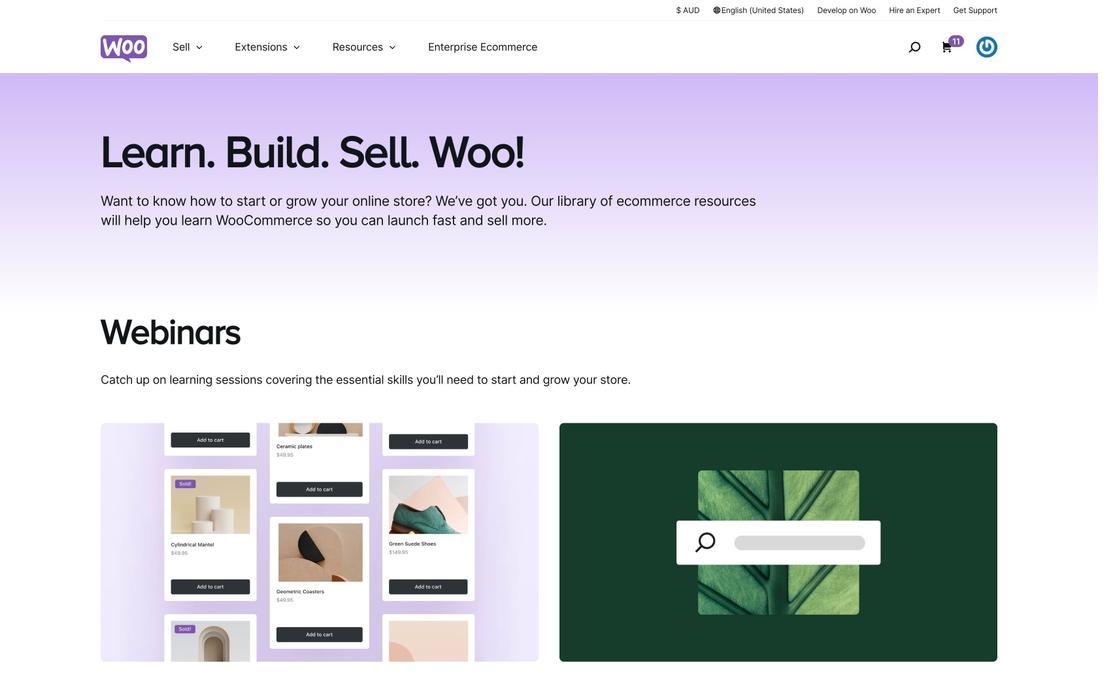 Task type: describe. For each thing, give the bounding box(es) containing it.
search image
[[904, 37, 925, 58]]



Task type: locate. For each thing, give the bounding box(es) containing it.
service navigation menu element
[[881, 26, 997, 68]]

open account menu image
[[977, 37, 997, 58]]



Task type: vqa. For each thing, say whether or not it's contained in the screenshot.
Search image
yes



